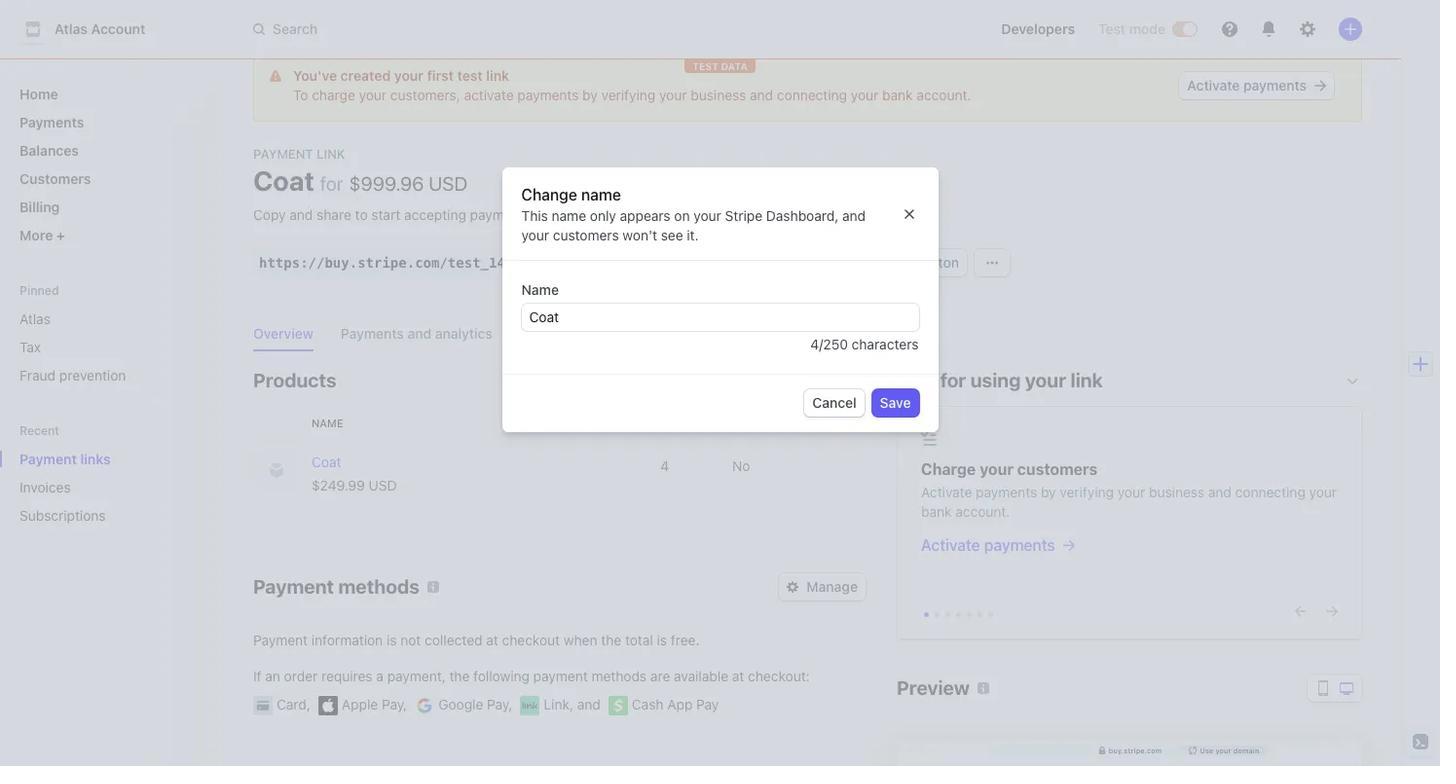 Task type: vqa. For each thing, say whether or not it's contained in the screenshot.
2nd DO from the bottom of the page
no



Task type: describe. For each thing, give the bounding box(es) containing it.
cancel button
[[805, 389, 864, 416]]

pay for apple pay
[[382, 696, 403, 713]]

1 vertical spatial activate payments link
[[921, 534, 1338, 557]]

link inside payment link coat for $999.96 usd
[[317, 146, 345, 162]]

prevention
[[59, 367, 126, 384]]

business inside charge your customers activate payments by verifying your business and connecting your bank account.
[[1149, 484, 1205, 501]]

see
[[661, 227, 683, 243]]

atlas account button
[[19, 16, 165, 43]]

start
[[371, 206, 400, 223]]

test
[[693, 60, 718, 72]]

code
[[814, 254, 846, 271]]

coat inside coat $249.99 usd
[[312, 454, 341, 470]]

cash app pay
[[632, 696, 719, 713]]

pinned
[[19, 283, 59, 298]]

qr code
[[791, 254, 846, 271]]

svg image for manage
[[787, 581, 799, 593]]

payment methods
[[253, 576, 420, 598]]

apple
[[342, 696, 378, 713]]

account. inside charge your customers activate payments by verifying your business and connecting your bank account.
[[956, 503, 1010, 520]]

payment information is not collected at checkout when the total is free.
[[253, 632, 700, 649]]

fraud
[[19, 367, 56, 384]]

copy button
[[650, 249, 719, 277]]

1 horizontal spatial activate payments
[[1187, 77, 1307, 93]]

buy.stripe.com
[[1109, 746, 1162, 754]]

1 is from the left
[[387, 632, 397, 649]]

recent
[[19, 424, 60, 438]]

buy button button
[[861, 249, 967, 277]]

developers
[[1001, 20, 1075, 37]]

test mode
[[1099, 20, 1166, 37]]

verifying inside charge your customers activate payments by verifying your business and connecting your bank account.
[[1060, 484, 1114, 501]]

coat inside payment link coat for $999.96 usd
[[253, 165, 314, 197]]

3 , from the left
[[509, 696, 513, 713]]

an
[[265, 668, 280, 685]]

$999.96
[[349, 172, 424, 195]]

button
[[917, 254, 959, 271]]

no
[[732, 458, 750, 474]]

overview
[[253, 325, 313, 342]]

home link
[[12, 78, 199, 110]]

payments inside charge your customers activate payments by verifying your business and connecting your bank account.
[[976, 484, 1037, 501]]

payment for payment methods
[[253, 576, 334, 598]]

Search search field
[[242, 11, 791, 47]]

2 is from the left
[[657, 632, 667, 649]]

using
[[971, 369, 1021, 391]]

more button
[[12, 219, 199, 251]]

to
[[293, 87, 308, 103]]

use your domain button
[[1180, 745, 1269, 756]]

buy button
[[889, 254, 959, 271]]

activate for top activate payments link
[[1187, 77, 1240, 93]]

link.
[[592, 206, 617, 223]]

domain
[[1234, 746, 1260, 754]]

adjustable quantity
[[732, 417, 862, 429]]

you've created your first test link to charge your customers, activate payments by verifying your business and connecting your bank account.
[[293, 67, 971, 103]]

tab list containing overview
[[253, 320, 1362, 352]]

developers link
[[994, 14, 1083, 45]]

activate for activate payments link to the bottom
[[921, 537, 980, 554]]

bank inside the you've created your first test link to charge your customers, activate payments by verifying your business and connecting your bank account.
[[882, 87, 913, 103]]

payments for payments
[[19, 114, 84, 130]]

app
[[667, 696, 693, 713]]

change
[[521, 186, 577, 203]]

coat $249.99 usd
[[312, 454, 397, 494]]

by inside charge your customers activate payments by verifying your business and connecting your bank account.
[[1041, 484, 1056, 501]]

change name this name only appears on your stripe dashboard, and your customers won't see it.
[[521, 186, 866, 243]]

atlas for atlas
[[19, 311, 51, 327]]

1 vertical spatial the
[[449, 668, 470, 685]]

pinned element
[[12, 303, 199, 391]]

link , and
[[544, 696, 601, 713]]

and inside the change name this name only appears on your stripe dashboard, and your customers won't see it.
[[842, 207, 866, 224]]

qr code button
[[764, 249, 853, 277]]

customers link
[[12, 163, 199, 195]]

total
[[625, 632, 653, 649]]

invoices
[[19, 479, 71, 496]]

payment for payment information is not collected at checkout when the total is free.
[[253, 632, 308, 649]]

0 horizontal spatial methods
[[338, 576, 420, 598]]

payment for payment link coat for $999.96 usd
[[253, 146, 313, 162]]

charge
[[312, 87, 355, 103]]

apple pay ,
[[342, 696, 407, 713]]

1 horizontal spatial link
[[544, 696, 570, 713]]

payment links
[[19, 451, 111, 467]]

search
[[273, 20, 318, 37]]

atlas account
[[55, 20, 145, 37]]

https://buy.stripe.com/test_14k7ub7bkdkffru4gg button
[[259, 253, 637, 273]]

save
[[880, 394, 911, 411]]

payments inside the you've created your first test link to charge your customers, activate payments by verifying your business and connecting your bank account.
[[517, 87, 579, 103]]

tips for using your link
[[897, 369, 1103, 391]]

with
[[535, 206, 561, 223]]

qr
[[791, 254, 810, 271]]

link inside the you've created your first test link to charge your customers, activate payments by verifying your business and connecting your bank account.
[[486, 67, 509, 84]]

by inside the you've created your first test link to charge your customers, activate payments by verifying your business and connecting your bank account.
[[583, 87, 598, 103]]

1 vertical spatial for
[[940, 369, 966, 391]]

invoices link
[[12, 471, 171, 503]]

appears
[[620, 207, 671, 224]]

test
[[457, 67, 483, 84]]

1 vertical spatial methods
[[592, 668, 647, 685]]

core navigation links element
[[12, 78, 199, 251]]

billing link
[[12, 191, 199, 223]]

copy and share to start accepting payments with this link.
[[253, 206, 617, 223]]

adjustable
[[732, 417, 803, 429]]

1 , from the left
[[307, 696, 311, 713]]

tips
[[897, 369, 936, 391]]

svg image for copy
[[658, 257, 670, 269]]

notifications image
[[1261, 21, 1277, 37]]

fraud prevention
[[19, 367, 126, 384]]

0 vertical spatial name
[[581, 186, 621, 203]]

0 horizontal spatial svg image
[[732, 257, 744, 269]]

tax link
[[12, 331, 199, 363]]

available
[[674, 668, 729, 685]]

account. inside the you've created your first test link to charge your customers, activate payments by verifying your business and connecting your bank account.
[[917, 87, 971, 103]]

payments and analytics
[[341, 325, 493, 342]]

atlas for atlas account
[[55, 20, 88, 37]]

usd inside payment link coat for $999.96 usd
[[429, 172, 468, 195]]

1 vertical spatial name
[[552, 207, 586, 224]]

cash
[[632, 696, 664, 713]]

tax
[[19, 339, 41, 355]]

and inside button
[[408, 325, 432, 342]]

pay for google pay
[[487, 696, 509, 713]]

this
[[521, 207, 548, 224]]

copy for copy and share to start accepting payments with this link.
[[253, 206, 286, 223]]

payment for payment links
[[19, 451, 77, 467]]

customers
[[19, 170, 91, 187]]

your inside button
[[1216, 746, 1232, 754]]

use your domain
[[1200, 746, 1260, 754]]

customers inside the change name this name only appears on your stripe dashboard, and your customers won't see it.
[[553, 227, 619, 243]]

payment links link
[[12, 443, 171, 475]]

mode
[[1129, 20, 1166, 37]]

products
[[253, 369, 337, 391]]

it.
[[687, 227, 699, 243]]

1 vertical spatial link
[[1071, 369, 1103, 391]]



Task type: locate. For each thing, give the bounding box(es) containing it.
1 horizontal spatial verifying
[[1060, 484, 1114, 501]]

is
[[387, 632, 397, 649], [657, 632, 667, 649]]

1 vertical spatial link
[[544, 696, 570, 713]]

1 horizontal spatial usd
[[429, 172, 468, 195]]

payment link coat for $999.96 usd
[[253, 146, 468, 197]]

svg image left manage
[[787, 581, 799, 593]]

accepting
[[404, 206, 466, 223]]

quantity left 'adjustable'
[[661, 417, 717, 429]]

payments link
[[12, 106, 199, 138]]

not
[[401, 632, 421, 649]]

usd inside coat $249.99 usd
[[369, 477, 397, 494]]

0 horizontal spatial pay
[[382, 696, 403, 713]]

links
[[80, 451, 111, 467]]

atlas left account
[[55, 20, 88, 37]]

characters
[[852, 336, 919, 352]]

0 vertical spatial payments
[[19, 114, 84, 130]]

0 horizontal spatial verifying
[[601, 87, 656, 103]]

only
[[590, 207, 616, 224]]

0 vertical spatial coat
[[253, 165, 314, 197]]

card ,
[[277, 696, 311, 713]]

0 horizontal spatial connecting
[[777, 87, 847, 103]]

0 horizontal spatial customers
[[553, 227, 619, 243]]

None text field
[[521, 304, 919, 331]]

pay down a
[[382, 696, 403, 713]]

activate payments link down charge your customers activate payments by verifying your business and connecting your bank account.
[[921, 534, 1338, 557]]

payments for payments and analytics
[[341, 325, 404, 342]]

svg image inside qr code button
[[771, 257, 783, 269]]

1 vertical spatial activate payments
[[921, 537, 1055, 554]]

1 horizontal spatial payments
[[341, 325, 404, 342]]

by
[[583, 87, 598, 103], [1041, 484, 1056, 501]]

0 vertical spatial usd
[[429, 172, 468, 195]]

activate payments down charge
[[921, 537, 1055, 554]]

coat up '$249.99'
[[312, 454, 341, 470]]

1 horizontal spatial bank
[[921, 503, 952, 520]]

0 vertical spatial link
[[486, 67, 509, 84]]

0 vertical spatial atlas
[[55, 20, 88, 37]]

analytics
[[435, 325, 493, 342]]

1 horizontal spatial business
[[1149, 484, 1205, 501]]

the up google
[[449, 668, 470, 685]]

svg image down stripe
[[732, 257, 744, 269]]

1 vertical spatial activate
[[921, 484, 972, 501]]

atlas inside button
[[55, 20, 88, 37]]

1 quantity from the left
[[661, 417, 717, 429]]

svg image for activate payments
[[1315, 80, 1326, 92]]

1 horizontal spatial at
[[732, 668, 744, 685]]

1 horizontal spatial name
[[521, 281, 559, 298]]

cancel
[[812, 394, 857, 411]]

the left total
[[601, 632, 621, 649]]

0 vertical spatial activate payments
[[1187, 77, 1307, 93]]

usd right '$249.99'
[[369, 477, 397, 494]]

1 horizontal spatial by
[[1041, 484, 1056, 501]]

/250
[[819, 336, 848, 352]]

svg image inside manage link
[[787, 581, 799, 593]]

recent element
[[0, 443, 214, 532]]

1 horizontal spatial the
[[601, 632, 621, 649]]

svg image for qr code
[[771, 257, 783, 269]]

0 vertical spatial account.
[[917, 87, 971, 103]]

activate payments down notifications image
[[1187, 77, 1307, 93]]

tab list
[[253, 320, 1362, 352]]

use
[[1200, 746, 1214, 754]]

save button
[[872, 389, 919, 416]]

svg image inside buy button button
[[869, 257, 881, 269]]

pay right app
[[696, 696, 719, 713]]

usd up the accepting
[[429, 172, 468, 195]]

pay down following
[[487, 696, 509, 713]]

1 horizontal spatial customers
[[1017, 461, 1098, 478]]

first
[[427, 67, 454, 84]]

link right using
[[1071, 369, 1103, 391]]

for right tips
[[940, 369, 966, 391]]

home
[[19, 86, 58, 102]]

0 horizontal spatial by
[[583, 87, 598, 103]]

copy left share
[[253, 206, 286, 223]]

name down this
[[521, 281, 559, 298]]

0 vertical spatial at
[[486, 632, 498, 649]]

0 horizontal spatial activate payments
[[921, 537, 1055, 554]]

collected
[[425, 632, 483, 649]]

at right available
[[732, 668, 744, 685]]

customers inside charge your customers activate payments by verifying your business and connecting your bank account.
[[1017, 461, 1098, 478]]

1 vertical spatial usd
[[369, 477, 397, 494]]

share
[[317, 206, 351, 223]]

pinned navigation links element
[[12, 282, 199, 391]]

1 vertical spatial by
[[1041, 484, 1056, 501]]

bank
[[882, 87, 913, 103], [921, 503, 952, 520]]

0 horizontal spatial 4
[[661, 458, 669, 474]]

copy inside button
[[678, 254, 711, 271]]

balances link
[[12, 134, 199, 167]]

quantity down cancel button
[[806, 417, 862, 429]]

1 horizontal spatial 4
[[811, 336, 819, 352]]

link
[[317, 146, 345, 162], [544, 696, 570, 713]]

a
[[376, 668, 384, 685]]

link down charge
[[317, 146, 345, 162]]

test
[[1099, 20, 1126, 37]]

activate payments link
[[1180, 72, 1334, 99], [921, 534, 1338, 557]]

, down the payment in the bottom left of the page
[[570, 696, 574, 713]]

methods up cash
[[592, 668, 647, 685]]

0 vertical spatial methods
[[338, 576, 420, 598]]

4 for 4 /250 characters
[[811, 336, 819, 352]]

1 vertical spatial atlas
[[19, 311, 51, 327]]

payment inside payment link coat for $999.96 usd
[[253, 146, 313, 162]]

0 vertical spatial copy
[[253, 206, 286, 223]]

information
[[311, 632, 383, 649]]

name
[[581, 186, 621, 203], [552, 207, 586, 224]]

activate
[[1187, 77, 1240, 93], [921, 484, 972, 501], [921, 537, 980, 554]]

recent navigation links element
[[0, 423, 214, 532]]

payment up information on the bottom
[[253, 576, 334, 598]]

0 horizontal spatial payments
[[19, 114, 84, 130]]

you've
[[293, 67, 337, 84]]

0 horizontal spatial is
[[387, 632, 397, 649]]

at up following
[[486, 632, 498, 649]]

0 horizontal spatial name
[[312, 417, 343, 429]]

business
[[691, 87, 746, 103], [1149, 484, 1205, 501]]

google pay ,
[[438, 696, 513, 713]]

0 vertical spatial name
[[521, 281, 559, 298]]

1 vertical spatial business
[[1149, 484, 1205, 501]]

0 horizontal spatial atlas
[[19, 311, 51, 327]]

name down change
[[552, 207, 586, 224]]

https://buy.stripe.com/test_14k7ub7bkdkffru4gg
[[259, 255, 637, 271]]

1 horizontal spatial connecting
[[1235, 484, 1306, 501]]

1 vertical spatial copy
[[678, 254, 711, 271]]

0 vertical spatial activate
[[1187, 77, 1240, 93]]

bank inside charge your customers activate payments by verifying your business and connecting your bank account.
[[921, 503, 952, 520]]

0 horizontal spatial the
[[449, 668, 470, 685]]

payment inside recent 'element'
[[19, 451, 77, 467]]

0 vertical spatial the
[[601, 632, 621, 649]]

1 vertical spatial 4
[[661, 458, 669, 474]]

payments inside payments "link"
[[19, 114, 84, 130]]

2 vertical spatial activate
[[921, 537, 980, 554]]

0 horizontal spatial at
[[486, 632, 498, 649]]

is right total
[[657, 632, 667, 649]]

created
[[340, 67, 391, 84]]

0 horizontal spatial link
[[317, 146, 345, 162]]

2 pay from the left
[[487, 696, 509, 713]]

1 vertical spatial customers
[[1017, 461, 1098, 478]]

verifying inside the you've created your first test link to charge your customers, activate payments by verifying your business and connecting your bank account.
[[601, 87, 656, 103]]

checkout:
[[748, 668, 810, 685]]

when
[[564, 632, 597, 649]]

2 horizontal spatial svg image
[[787, 581, 799, 593]]

activate payments link down notifications image
[[1180, 72, 1334, 99]]

connecting inside the you've created your first test link to charge your customers, activate payments by verifying your business and connecting your bank account.
[[777, 87, 847, 103]]

1 vertical spatial name
[[312, 417, 343, 429]]

following
[[473, 668, 530, 685]]

, down payment, at the bottom of page
[[403, 696, 407, 713]]

activate inside charge your customers activate payments by verifying your business and connecting your bank account.
[[921, 484, 972, 501]]

0 horizontal spatial quantity
[[661, 417, 717, 429]]

atlas link
[[12, 303, 199, 335]]

svg image for buy button
[[869, 257, 881, 269]]

1 pay from the left
[[382, 696, 403, 713]]

0 horizontal spatial business
[[691, 87, 746, 103]]

billing
[[19, 199, 60, 215]]

pay
[[382, 696, 403, 713], [487, 696, 509, 713], [696, 696, 719, 713]]

0 horizontal spatial bank
[[882, 87, 913, 103]]

svg image
[[732, 257, 744, 269], [771, 257, 783, 269], [787, 581, 799, 593]]

connecting inside charge your customers activate payments by verifying your business and connecting your bank account.
[[1235, 484, 1306, 501]]

0 vertical spatial connecting
[[777, 87, 847, 103]]

4 /250 characters
[[811, 336, 919, 352]]

for up share
[[320, 172, 343, 195]]

svg image inside copy button
[[658, 257, 670, 269]]

payments and analytics button
[[341, 320, 504, 352]]

1 horizontal spatial for
[[940, 369, 966, 391]]

0 horizontal spatial for
[[320, 172, 343, 195]]

0 vertical spatial by
[[583, 87, 598, 103]]

coat down 'to'
[[253, 165, 314, 197]]

atlas inside pinned element
[[19, 311, 51, 327]]

payments
[[19, 114, 84, 130], [341, 325, 404, 342]]

4 left the no
[[661, 458, 669, 474]]

for inside payment link coat for $999.96 usd
[[320, 172, 343, 195]]

manage link
[[779, 574, 866, 601]]

payment up an at left
[[253, 632, 308, 649]]

buy
[[889, 254, 913, 271]]

methods up information on the bottom
[[338, 576, 420, 598]]

1 horizontal spatial copy
[[678, 254, 711, 271]]

test data
[[693, 60, 748, 72]]

1 vertical spatial bank
[[921, 503, 952, 520]]

1 vertical spatial connecting
[[1235, 484, 1306, 501]]

0 vertical spatial customers
[[553, 227, 619, 243]]

1 vertical spatial at
[[732, 668, 744, 685]]

won't
[[623, 227, 657, 243]]

0 vertical spatial activate payments link
[[1180, 72, 1334, 99]]

atlas down pinned
[[19, 311, 51, 327]]

4 for 4
[[661, 458, 669, 474]]

name down products
[[312, 417, 343, 429]]

overview button
[[253, 320, 325, 352]]

4 up the cancel
[[811, 336, 819, 352]]

3 pay from the left
[[696, 696, 719, 713]]

subscriptions
[[19, 507, 106, 524]]

2 quantity from the left
[[806, 417, 862, 429]]

4 , from the left
[[570, 696, 574, 713]]

dashboard,
[[766, 207, 839, 224]]

1 vertical spatial verifying
[[1060, 484, 1114, 501]]

and inside the you've created your first test link to charge your customers, activate payments by verifying your business and connecting your bank account.
[[750, 87, 773, 103]]

0 horizontal spatial usd
[[369, 477, 397, 494]]

1 horizontal spatial link
[[1071, 369, 1103, 391]]

business inside the you've created your first test link to charge your customers, activate payments by verifying your business and connecting your bank account.
[[691, 87, 746, 103]]

, down the order
[[307, 696, 311, 713]]

are
[[650, 668, 670, 685]]

link up activate
[[486, 67, 509, 84]]

checkout
[[502, 632, 560, 649]]

stripe
[[725, 207, 763, 224]]

1 vertical spatial payments
[[341, 325, 404, 342]]

preview
[[897, 677, 970, 699]]

charge
[[921, 461, 976, 478]]

copy down it.
[[678, 254, 711, 271]]

1 vertical spatial account.
[[956, 503, 1010, 520]]

1 horizontal spatial svg image
[[771, 257, 783, 269]]

on
[[674, 207, 690, 224]]

payments right overview button
[[341, 325, 404, 342]]

0 vertical spatial business
[[691, 87, 746, 103]]

link down the payment in the bottom left of the page
[[544, 696, 570, 713]]

to
[[355, 206, 368, 223]]

is left not
[[387, 632, 397, 649]]

name up link.
[[581, 186, 621, 203]]

0 horizontal spatial copy
[[253, 206, 286, 223]]

1 horizontal spatial quantity
[[806, 417, 862, 429]]

1 horizontal spatial is
[[657, 632, 667, 649]]

0 vertical spatial for
[[320, 172, 343, 195]]

payments inside payments and analytics button
[[341, 325, 404, 342]]

0 vertical spatial link
[[317, 146, 345, 162]]

0 vertical spatial bank
[[882, 87, 913, 103]]

free.
[[671, 632, 700, 649]]

0 horizontal spatial link
[[486, 67, 509, 84]]

more
[[19, 227, 56, 243]]

1 horizontal spatial methods
[[592, 668, 647, 685]]

, down following
[[509, 696, 513, 713]]

svg image left qr
[[771, 257, 783, 269]]

,
[[307, 696, 311, 713], [403, 696, 407, 713], [509, 696, 513, 713], [570, 696, 574, 713]]

payment down 'to'
[[253, 146, 313, 162]]

this
[[565, 206, 588, 223]]

0 vertical spatial 4
[[811, 336, 819, 352]]

svg image
[[1315, 80, 1326, 92], [903, 208, 915, 220], [658, 257, 670, 269], [869, 257, 881, 269], [986, 257, 998, 269]]

if
[[253, 668, 261, 685]]

and inside charge your customers activate payments by verifying your business and connecting your bank account.
[[1208, 484, 1232, 501]]

atlas
[[55, 20, 88, 37], [19, 311, 51, 327]]

2 horizontal spatial pay
[[696, 696, 719, 713]]

1 horizontal spatial pay
[[487, 696, 509, 713]]

1 vertical spatial coat
[[312, 454, 341, 470]]

at
[[486, 632, 498, 649], [732, 668, 744, 685]]

copy for copy
[[678, 254, 711, 271]]

1 horizontal spatial atlas
[[55, 20, 88, 37]]

payment up invoices at the bottom of page
[[19, 451, 77, 467]]

copy
[[253, 206, 286, 223], [678, 254, 711, 271]]

payments up the balances
[[19, 114, 84, 130]]

0 vertical spatial verifying
[[601, 87, 656, 103]]

2 , from the left
[[403, 696, 407, 713]]

card
[[277, 696, 307, 713]]



